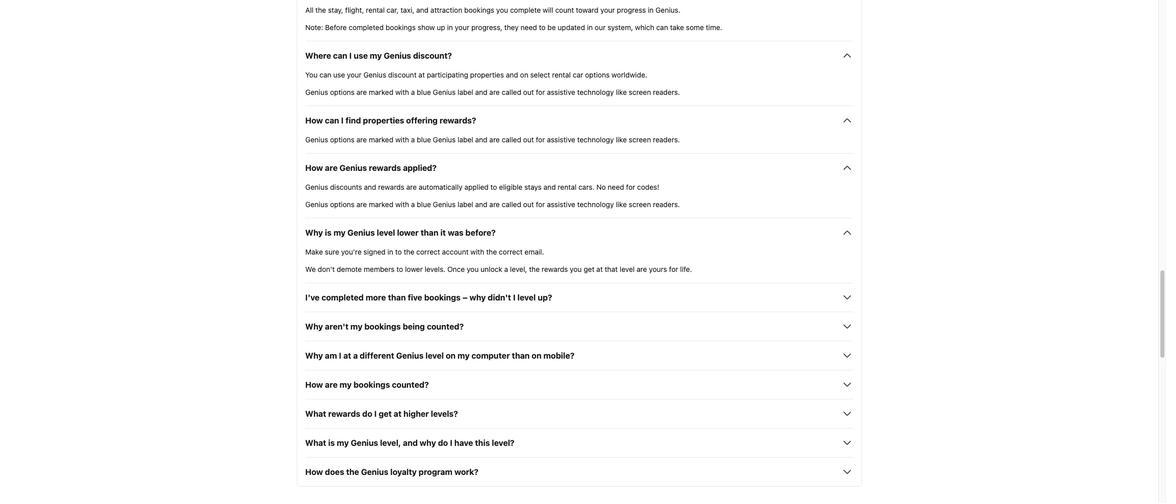 Task type: locate. For each thing, give the bounding box(es) containing it.
called for how are genius rewards applied?
[[502, 200, 521, 209]]

0 vertical spatial is
[[325, 228, 332, 237]]

readers. for how are genius rewards applied?
[[653, 200, 680, 209]]

what for what rewards do i get at higher levels?
[[305, 409, 326, 419]]

rental left car
[[552, 71, 571, 79]]

all the stay, flight, rental car, taxi, and attraction bookings you complete will count toward your progress in genius.
[[305, 6, 681, 14]]

2 vertical spatial readers.
[[653, 200, 680, 209]]

0 horizontal spatial use
[[333, 71, 345, 79]]

technology down how can i find properties offering rewards? dropdown button
[[577, 135, 614, 144]]

why is my genius level lower than it was before?
[[305, 228, 496, 237]]

1 horizontal spatial properties
[[470, 71, 504, 79]]

1 vertical spatial marked
[[369, 135, 393, 144]]

lower inside why is my genius level lower than it was before? 'dropdown button'
[[397, 228, 419, 237]]

like down how can i find properties offering rewards? dropdown button
[[616, 135, 627, 144]]

bookings left –
[[424, 293, 461, 302]]

how for how are genius rewards applied?
[[305, 163, 323, 173]]

genius options are marked with a blue genius label and are called out for assistive technology like screen readers. down you can use your genius discount at participating properties and on select rental car options worldwide.
[[305, 88, 680, 97]]

rewards?
[[440, 116, 476, 125]]

the down email.
[[529, 265, 540, 274]]

1 vertical spatial why
[[305, 322, 323, 331]]

0 horizontal spatial properties
[[363, 116, 404, 125]]

1 vertical spatial called
[[502, 135, 521, 144]]

work?
[[455, 468, 479, 477]]

at left higher
[[394, 409, 402, 419]]

options
[[585, 71, 610, 79], [330, 88, 355, 97], [330, 135, 355, 144], [330, 200, 355, 209]]

level, down email.
[[510, 265, 527, 274]]

my inside 'dropdown button'
[[334, 228, 346, 237]]

than
[[421, 228, 439, 237], [388, 293, 406, 302], [512, 351, 530, 360]]

genius inside dropdown button
[[396, 351, 424, 360]]

2 vertical spatial screen
[[629, 200, 651, 209]]

use
[[354, 51, 368, 60], [333, 71, 345, 79]]

1 technology from the top
[[577, 88, 614, 97]]

2 what from the top
[[305, 438, 326, 448]]

1 vertical spatial get
[[379, 409, 392, 419]]

0 horizontal spatial why
[[420, 438, 436, 448]]

1 vertical spatial lower
[[405, 265, 423, 274]]

0 vertical spatial assistive
[[547, 88, 575, 97]]

like for how are genius rewards applied?
[[616, 200, 627, 209]]

2 vertical spatial called
[[502, 200, 521, 209]]

cars.
[[579, 183, 595, 191]]

lower
[[397, 228, 419, 237], [405, 265, 423, 274]]

1 vertical spatial completed
[[322, 293, 364, 302]]

label down you can use your genius discount at participating properties and on select rental car options worldwide.
[[458, 88, 473, 97]]

0 vertical spatial use
[[354, 51, 368, 60]]

level
[[377, 228, 395, 237], [620, 265, 635, 274], [518, 293, 536, 302], [426, 351, 444, 360]]

my for level,
[[337, 438, 349, 448]]

why up program
[[420, 438, 436, 448]]

i
[[349, 51, 352, 60], [341, 116, 344, 125], [513, 293, 516, 302], [339, 351, 341, 360], [374, 409, 377, 419], [450, 438, 453, 448]]

0 horizontal spatial your
[[347, 71, 362, 79]]

label for how are genius rewards applied?
[[458, 200, 473, 209]]

why inside dropdown button
[[305, 322, 323, 331]]

marked down 'discount'
[[369, 88, 393, 97]]

2 vertical spatial than
[[512, 351, 530, 360]]

technology down car
[[577, 88, 614, 97]]

1 vertical spatial properties
[[363, 116, 404, 125]]

what inside dropdown button
[[305, 438, 326, 448]]

0 horizontal spatial on
[[446, 351, 456, 360]]

3 how from the top
[[305, 380, 323, 389]]

0 vertical spatial screen
[[629, 88, 651, 97]]

1 genius options are marked with a blue genius label and are called out for assistive technology like screen readers. from the top
[[305, 88, 680, 97]]

2 screen from the top
[[629, 135, 651, 144]]

2 why from the top
[[305, 322, 323, 331]]

0 vertical spatial like
[[616, 88, 627, 97]]

my for being
[[350, 322, 363, 331]]

3 blue from the top
[[417, 200, 431, 209]]

find
[[346, 116, 361, 125]]

is inside dropdown button
[[328, 438, 335, 448]]

why inside 'dropdown button'
[[305, 228, 323, 237]]

are inside dropdown button
[[325, 163, 338, 173]]

your right up at left
[[455, 23, 469, 32]]

technology down no
[[577, 200, 614, 209]]

0 vertical spatial marked
[[369, 88, 393, 97]]

3 technology from the top
[[577, 200, 614, 209]]

can left find
[[325, 116, 339, 125]]

1 vertical spatial your
[[455, 23, 469, 32]]

bookings
[[464, 6, 494, 14], [386, 23, 416, 32], [424, 293, 461, 302], [364, 322, 401, 331], [354, 380, 390, 389]]

1 vertical spatial is
[[328, 438, 335, 448]]

0 vertical spatial out
[[523, 88, 534, 97]]

are inside dropdown button
[[325, 380, 338, 389]]

marked down how can i find properties offering rewards? on the top left of page
[[369, 135, 393, 144]]

why am i at a different genius level on my computer than on mobile?
[[305, 351, 575, 360]]

how can i find properties offering rewards?
[[305, 116, 476, 125]]

computer
[[472, 351, 510, 360]]

1 horizontal spatial why
[[470, 293, 486, 302]]

0 vertical spatial label
[[458, 88, 473, 97]]

at inside why am i at a different genius level on my computer than on mobile? dropdown button
[[343, 351, 351, 360]]

1 vertical spatial blue
[[417, 135, 431, 144]]

readers. for where can i use my genius discount?
[[653, 88, 680, 97]]

screen for where can i use my genius discount?
[[629, 88, 651, 97]]

genius options are marked with a blue genius label and are called out for assistive technology like screen readers. down rewards?
[[305, 135, 680, 144]]

that
[[605, 265, 618, 274]]

they
[[504, 23, 519, 32]]

my
[[370, 51, 382, 60], [334, 228, 346, 237], [350, 322, 363, 331], [458, 351, 470, 360], [340, 380, 352, 389], [337, 438, 349, 448]]

1 vertical spatial technology
[[577, 135, 614, 144]]

marked
[[369, 88, 393, 97], [369, 135, 393, 144], [369, 200, 393, 209]]

taxi,
[[401, 6, 414, 14]]

to
[[539, 23, 546, 32], [491, 183, 497, 191], [395, 248, 402, 256], [397, 265, 403, 274]]

like up why is my genius level lower than it was before? 'dropdown button'
[[616, 200, 627, 209]]

out up stays
[[523, 135, 534, 144]]

1 horizontal spatial use
[[354, 51, 368, 60]]

we don't demote members to lower levels. once you unlock a level, the rewards you get at that level are yours for life.
[[305, 265, 692, 274]]

codes!
[[637, 183, 659, 191]]

0 vertical spatial level,
[[510, 265, 527, 274]]

like
[[616, 88, 627, 97], [616, 135, 627, 144], [616, 200, 627, 209]]

1 horizontal spatial do
[[438, 438, 448, 448]]

1 vertical spatial need
[[608, 183, 624, 191]]

in
[[648, 6, 654, 14], [447, 23, 453, 32], [587, 23, 593, 32], [388, 248, 393, 256]]

why for why is my genius level lower than it was before?
[[305, 228, 323, 237]]

2 assistive from the top
[[547, 135, 575, 144]]

2 like from the top
[[616, 135, 627, 144]]

what for what is my genius level, and why do i have this level?
[[305, 438, 326, 448]]

blue down the automatically
[[417, 200, 431, 209]]

are up discounts
[[325, 163, 338, 173]]

blue up offering
[[417, 88, 431, 97]]

members
[[364, 265, 395, 274]]

need right they
[[521, 23, 537, 32]]

2 vertical spatial genius options are marked with a blue genius label and are called out for assistive technology like screen readers.
[[305, 200, 680, 209]]

2 vertical spatial label
[[458, 200, 473, 209]]

properties right find
[[363, 116, 404, 125]]

blue down offering
[[417, 135, 431, 144]]

0 vertical spatial counted?
[[427, 322, 464, 331]]

1 assistive from the top
[[547, 88, 575, 97]]

why inside i've completed more than five bookings – why didn't i level up? dropdown button
[[470, 293, 486, 302]]

3 genius options are marked with a blue genius label and are called out for assistive technology like screen readers. from the top
[[305, 200, 680, 209]]

how for how can i find properties offering rewards?
[[305, 116, 323, 125]]

level,
[[510, 265, 527, 274], [380, 438, 401, 448]]

1 vertical spatial level,
[[380, 438, 401, 448]]

counted? up why am i at a different genius level on my computer than on mobile?
[[427, 322, 464, 331]]

0 vertical spatial get
[[584, 265, 595, 274]]

1 vertical spatial out
[[523, 135, 534, 144]]

what
[[305, 409, 326, 419], [305, 438, 326, 448]]

0 horizontal spatial do
[[362, 409, 372, 419]]

3 why from the top
[[305, 351, 323, 360]]

some
[[686, 23, 704, 32]]

bookings down different
[[354, 380, 390, 389]]

why inside dropdown button
[[305, 351, 323, 360]]

how inside dropdown button
[[305, 163, 323, 173]]

and down higher
[[403, 438, 418, 448]]

are down find
[[357, 135, 367, 144]]

count
[[555, 6, 574, 14]]

out
[[523, 88, 534, 97], [523, 135, 534, 144], [523, 200, 534, 209]]

correct up levels.
[[416, 248, 440, 256]]

label down rewards?
[[458, 135, 473, 144]]

flight,
[[345, 6, 364, 14]]

1 what from the top
[[305, 409, 326, 419]]

1 marked from the top
[[369, 88, 393, 97]]

1 out from the top
[[523, 88, 534, 97]]

3 screen from the top
[[629, 200, 651, 209]]

at
[[419, 71, 425, 79], [597, 265, 603, 274], [343, 351, 351, 360], [394, 409, 402, 419]]

screen for how are genius rewards applied?
[[629, 200, 651, 209]]

1 vertical spatial genius options are marked with a blue genius label and are called out for assistive technology like screen readers.
[[305, 135, 680, 144]]

a left different
[[353, 351, 358, 360]]

marked for use
[[369, 88, 393, 97]]

eligible
[[499, 183, 523, 191]]

screen down worldwide. at right
[[629, 88, 651, 97]]

your up 'our'
[[601, 6, 615, 14]]

1 vertical spatial why
[[420, 438, 436, 448]]

3 out from the top
[[523, 200, 534, 209]]

3 label from the top
[[458, 200, 473, 209]]

0 horizontal spatial correct
[[416, 248, 440, 256]]

lower up make sure you're signed in to the correct account with the correct email.
[[397, 228, 419, 237]]

to right members
[[397, 265, 403, 274]]

genius options are marked with a blue genius label and are called out for assistive technology like screen readers. for where can i use my genius discount?
[[305, 88, 680, 97]]

email.
[[525, 248, 544, 256]]

1 horizontal spatial your
[[455, 23, 469, 32]]

than left five
[[388, 293, 406, 302]]

0 vertical spatial why
[[470, 293, 486, 302]]

do down how are my bookings counted? on the bottom of page
[[362, 409, 372, 419]]

and right taxi,
[[416, 6, 429, 14]]

3 readers. from the top
[[653, 200, 680, 209]]

yours
[[649, 265, 667, 274]]

1 why from the top
[[305, 228, 323, 237]]

assistive down how can i find properties offering rewards? dropdown button
[[547, 135, 575, 144]]

1 like from the top
[[616, 88, 627, 97]]

1 blue from the top
[[417, 88, 431, 97]]

label
[[458, 88, 473, 97], [458, 135, 473, 144], [458, 200, 473, 209]]

why left am
[[305, 351, 323, 360]]

0 vertical spatial do
[[362, 409, 372, 419]]

my inside dropdown button
[[458, 351, 470, 360]]

you up they
[[496, 6, 508, 14]]

car
[[573, 71, 583, 79]]

1 vertical spatial readers.
[[653, 135, 680, 144]]

for down stays
[[536, 200, 545, 209]]

i right am
[[339, 351, 341, 360]]

0 vertical spatial than
[[421, 228, 439, 237]]

why
[[305, 228, 323, 237], [305, 322, 323, 331], [305, 351, 323, 360]]

2 vertical spatial technology
[[577, 200, 614, 209]]

0 horizontal spatial get
[[379, 409, 392, 419]]

0 vertical spatial what
[[305, 409, 326, 419]]

it
[[441, 228, 446, 237]]

2 vertical spatial like
[[616, 200, 627, 209]]

correct up we don't demote members to lower levels. once you unlock a level, the rewards you get at that level are yours for life.
[[499, 248, 523, 256]]

assistive up why is my genius level lower than it was before? 'dropdown button'
[[547, 200, 575, 209]]

is for what
[[328, 438, 335, 448]]

0 vertical spatial genius options are marked with a blue genius label and are called out for assistive technology like screen readers.
[[305, 88, 680, 97]]

do left have
[[438, 438, 448, 448]]

are down genius discounts and rewards are automatically applied to eligible stays and rental cars. no need for codes!
[[489, 200, 500, 209]]

genius options are marked with a blue genius label and are called out for assistive technology like screen readers.
[[305, 88, 680, 97], [305, 135, 680, 144], [305, 200, 680, 209]]

1 vertical spatial use
[[333, 71, 345, 79]]

can
[[656, 23, 668, 32], [333, 51, 347, 60], [320, 71, 331, 79], [325, 116, 339, 125]]

on left select
[[520, 71, 528, 79]]

is for why
[[325, 228, 332, 237]]

get inside dropdown button
[[379, 409, 392, 419]]

marked for rewards
[[369, 200, 393, 209]]

how are my bookings counted?
[[305, 380, 429, 389]]

0 horizontal spatial need
[[521, 23, 537, 32]]

0 horizontal spatial than
[[388, 293, 406, 302]]

bookings for show
[[386, 23, 416, 32]]

0 vertical spatial called
[[502, 88, 521, 97]]

1 vertical spatial like
[[616, 135, 627, 144]]

2 vertical spatial blue
[[417, 200, 431, 209]]

1 vertical spatial than
[[388, 293, 406, 302]]

1 called from the top
[[502, 88, 521, 97]]

with
[[395, 88, 409, 97], [395, 135, 409, 144], [395, 200, 409, 209], [471, 248, 484, 256]]

rental left car,
[[366, 6, 385, 14]]

on left computer
[[446, 351, 456, 360]]

2 horizontal spatial your
[[601, 6, 615, 14]]

bookings down taxi,
[[386, 23, 416, 32]]

assistive down car
[[547, 88, 575, 97]]

can right you
[[320, 71, 331, 79]]

technology for how are genius rewards applied?
[[577, 200, 614, 209]]

1 readers. from the top
[[653, 88, 680, 97]]

are left yours at right bottom
[[637, 265, 647, 274]]

2 vertical spatial rental
[[558, 183, 577, 191]]

can left take
[[656, 23, 668, 32]]

3 assistive from the top
[[547, 200, 575, 209]]

are
[[357, 88, 367, 97], [489, 88, 500, 97], [357, 135, 367, 144], [489, 135, 500, 144], [325, 163, 338, 173], [406, 183, 417, 191], [357, 200, 367, 209], [489, 200, 500, 209], [637, 265, 647, 274], [325, 380, 338, 389]]

bookings for counted?
[[354, 380, 390, 389]]

and down genius discounts and rewards are automatically applied to eligible stays and rental cars. no need for codes!
[[475, 200, 488, 209]]

than inside why is my genius level lower than it was before? 'dropdown button'
[[421, 228, 439, 237]]

you up i've completed more than five bookings – why didn't i level up? dropdown button
[[570, 265, 582, 274]]

1 vertical spatial label
[[458, 135, 473, 144]]

1 vertical spatial do
[[438, 438, 448, 448]]

0 vertical spatial your
[[601, 6, 615, 14]]

screen down codes!
[[629, 200, 651, 209]]

applied?
[[403, 163, 437, 173]]

genius options are marked with a blue genius label and are called out for assistive technology like screen readers. down genius discounts and rewards are automatically applied to eligible stays and rental cars. no need for codes!
[[305, 200, 680, 209]]

2 vertical spatial marked
[[369, 200, 393, 209]]

2 vertical spatial why
[[305, 351, 323, 360]]

out for how are genius rewards applied?
[[523, 200, 534, 209]]

completed down demote
[[322, 293, 364, 302]]

need right no
[[608, 183, 624, 191]]

2 horizontal spatial than
[[512, 351, 530, 360]]

counted? up higher
[[392, 380, 429, 389]]

1 vertical spatial assistive
[[547, 135, 575, 144]]

applied
[[465, 183, 489, 191]]

like down worldwide. at right
[[616, 88, 627, 97]]

1 vertical spatial counted?
[[392, 380, 429, 389]]

0 vertical spatial lower
[[397, 228, 419, 237]]

than left it on the top of the page
[[421, 228, 439, 237]]

level, up how does the genius loyalty program work? at the left bottom of the page
[[380, 438, 401, 448]]

1 vertical spatial screen
[[629, 135, 651, 144]]

a
[[411, 88, 415, 97], [411, 135, 415, 144], [411, 200, 415, 209], [504, 265, 508, 274], [353, 351, 358, 360]]

get
[[584, 265, 595, 274], [379, 409, 392, 419]]

why is my genius level lower than it was before? button
[[305, 227, 853, 239]]

0 horizontal spatial level,
[[380, 438, 401, 448]]

don't
[[318, 265, 335, 274]]

4 how from the top
[[305, 468, 323, 477]]

you right once
[[467, 265, 479, 274]]

five
[[408, 293, 422, 302]]

than inside i've completed more than five bookings – why didn't i level up? dropdown button
[[388, 293, 406, 302]]

completed down the flight,
[[349, 23, 384, 32]]

than right computer
[[512, 351, 530, 360]]

0 vertical spatial blue
[[417, 88, 431, 97]]

properties inside dropdown button
[[363, 116, 404, 125]]

different
[[360, 351, 394, 360]]

assistive
[[547, 88, 575, 97], [547, 135, 575, 144], [547, 200, 575, 209]]

0 vertical spatial technology
[[577, 88, 614, 97]]

2 vertical spatial assistive
[[547, 200, 575, 209]]

counted?
[[427, 322, 464, 331], [392, 380, 429, 389]]

3 marked from the top
[[369, 200, 393, 209]]

are up genius discounts and rewards are automatically applied to eligible stays and rental cars. no need for codes!
[[489, 135, 500, 144]]

0 vertical spatial properties
[[470, 71, 504, 79]]

need
[[521, 23, 537, 32], [608, 183, 624, 191]]

is inside 'dropdown button'
[[325, 228, 332, 237]]

attraction
[[431, 6, 462, 14]]

2 how from the top
[[305, 163, 323, 173]]

discount?
[[413, 51, 452, 60]]

with down 'discount'
[[395, 88, 409, 97]]

are down am
[[325, 380, 338, 389]]

lower for level
[[397, 228, 419, 237]]

2 vertical spatial out
[[523, 200, 534, 209]]

0 vertical spatial readers.
[[653, 88, 680, 97]]

what inside dropdown button
[[305, 409, 326, 419]]

how are my bookings counted? button
[[305, 379, 853, 391]]

make sure you're signed in to the correct account with the correct email.
[[305, 248, 544, 256]]

i've completed more than five bookings – why didn't i level up? button
[[305, 292, 853, 304]]

genius inside 'dropdown button'
[[348, 228, 375, 237]]

properties
[[470, 71, 504, 79], [363, 116, 404, 125]]

genius options are marked with a blue genius label and are called out for assistive technology like screen readers. for how are genius rewards applied?
[[305, 200, 680, 209]]

out for where can i use my genius discount?
[[523, 88, 534, 97]]

1 how from the top
[[305, 116, 323, 125]]

your down where can i use my genius discount?
[[347, 71, 362, 79]]

blue for how are genius rewards applied?
[[417, 200, 431, 209]]

1 label from the top
[[458, 88, 473, 97]]

2 correct from the left
[[499, 248, 523, 256]]

rewards inside what rewards do i get at higher levels? dropdown button
[[328, 409, 360, 419]]

1 correct from the left
[[416, 248, 440, 256]]

note: before completed bookings show up in your progress, they need to be updated in our system, which can take some time.
[[305, 23, 722, 32]]

1 horizontal spatial than
[[421, 228, 439, 237]]

rental
[[366, 6, 385, 14], [552, 71, 571, 79], [558, 183, 577, 191]]

note:
[[305, 23, 323, 32]]

3 called from the top
[[502, 200, 521, 209]]

rewards down how are my bookings counted? on the bottom of page
[[328, 409, 360, 419]]

in right up at left
[[447, 23, 453, 32]]

at left that
[[597, 265, 603, 274]]

0 vertical spatial why
[[305, 228, 323, 237]]

1 screen from the top
[[629, 88, 651, 97]]

i right "didn't"
[[513, 293, 516, 302]]

rewards left applied?
[[369, 163, 401, 173]]

1 horizontal spatial correct
[[499, 248, 523, 256]]

do inside dropdown button
[[438, 438, 448, 448]]

didn't
[[488, 293, 511, 302]]

blue
[[417, 88, 431, 97], [417, 135, 431, 144], [417, 200, 431, 209]]

my for level
[[334, 228, 346, 237]]

genius discounts and rewards are automatically applied to eligible stays and rental cars. no need for codes!
[[305, 183, 659, 191]]

do
[[362, 409, 372, 419], [438, 438, 448, 448]]

1 vertical spatial what
[[305, 438, 326, 448]]

technology
[[577, 88, 614, 97], [577, 135, 614, 144], [577, 200, 614, 209]]

1 vertical spatial rental
[[552, 71, 571, 79]]

3 like from the top
[[616, 200, 627, 209]]



Task type: describe. For each thing, give the bounding box(es) containing it.
up?
[[538, 293, 552, 302]]

can for how can i find properties offering rewards?
[[325, 116, 339, 125]]

levels?
[[431, 409, 458, 419]]

what is my genius level, and why do i have this level?
[[305, 438, 515, 448]]

stay,
[[328, 6, 343, 14]]

this
[[475, 438, 490, 448]]

loyalty
[[390, 468, 417, 477]]

called for where can i use my genius discount?
[[502, 88, 521, 97]]

a right unlock
[[504, 265, 508, 274]]

for left codes!
[[626, 183, 635, 191]]

all
[[305, 6, 314, 14]]

system,
[[608, 23, 633, 32]]

1 horizontal spatial need
[[608, 183, 624, 191]]

do inside dropdown button
[[362, 409, 372, 419]]

select
[[530, 71, 550, 79]]

at right 'discount'
[[419, 71, 425, 79]]

have
[[454, 438, 473, 448]]

toward
[[576, 6, 599, 14]]

why aren't my bookings being counted? button
[[305, 321, 853, 333]]

can for you can use your genius discount at participating properties and on select rental car options worldwide.
[[320, 71, 331, 79]]

the inside dropdown button
[[346, 468, 359, 477]]

2 genius options are marked with a blue genius label and are called out for assistive technology like screen readers. from the top
[[305, 135, 680, 144]]

why for why am i at a different genius level on my computer than on mobile?
[[305, 351, 323, 360]]

in left 'our'
[[587, 23, 593, 32]]

progress,
[[471, 23, 503, 32]]

rewards down email.
[[542, 265, 568, 274]]

2 technology from the top
[[577, 135, 614, 144]]

in right signed
[[388, 248, 393, 256]]

in left genius.
[[648, 6, 654, 14]]

level, inside dropdown button
[[380, 438, 401, 448]]

i right where
[[349, 51, 352, 60]]

life.
[[680, 265, 692, 274]]

was
[[448, 228, 464, 237]]

signed
[[364, 248, 386, 256]]

more
[[366, 293, 386, 302]]

2 horizontal spatial on
[[532, 351, 542, 360]]

like for where can i use my genius discount?
[[616, 88, 627, 97]]

how for how does the genius loyalty program work?
[[305, 468, 323, 477]]

i've completed more than five bookings – why didn't i level up?
[[305, 293, 552, 302]]

at inside what rewards do i get at higher levels? dropdown button
[[394, 409, 402, 419]]

the down why is my genius level lower than it was before?
[[404, 248, 414, 256]]

aren't
[[325, 322, 349, 331]]

to down why is my genius level lower than it was before?
[[395, 248, 402, 256]]

how are genius rewards applied? button
[[305, 162, 853, 174]]

lower for to
[[405, 265, 423, 274]]

you can use your genius discount at participating properties and on select rental car options worldwide.
[[305, 71, 647, 79]]

where can i use my genius discount? button
[[305, 50, 853, 62]]

offering
[[406, 116, 438, 125]]

level inside 'dropdown button'
[[377, 228, 395, 237]]

technology for where can i use my genius discount?
[[577, 88, 614, 97]]

we
[[305, 265, 316, 274]]

0 vertical spatial completed
[[349, 23, 384, 32]]

stays
[[525, 183, 542, 191]]

level inside dropdown button
[[426, 351, 444, 360]]

rewards inside 'how are genius rewards applied?' dropdown button
[[369, 163, 401, 173]]

i down how are my bookings counted? on the bottom of page
[[374, 409, 377, 419]]

what rewards do i get at higher levels?
[[305, 409, 458, 419]]

than inside why am i at a different genius level on my computer than on mobile? dropdown button
[[512, 351, 530, 360]]

program
[[419, 468, 453, 477]]

show
[[418, 23, 435, 32]]

1 horizontal spatial level,
[[510, 265, 527, 274]]

mobile?
[[544, 351, 575, 360]]

and down you can use your genius discount at participating properties and on select rental car options worldwide.
[[475, 88, 488, 97]]

0 horizontal spatial you
[[467, 265, 479, 274]]

0 vertical spatial rental
[[366, 6, 385, 14]]

up
[[437, 23, 445, 32]]

how does the genius loyalty program work? button
[[305, 466, 853, 478]]

progress
[[617, 6, 646, 14]]

time.
[[706, 23, 722, 32]]

being
[[403, 322, 425, 331]]

to left 'eligible'
[[491, 183, 497, 191]]

2 readers. from the top
[[653, 135, 680, 144]]

the up unlock
[[486, 248, 497, 256]]

options right car
[[585, 71, 610, 79]]

with up why is my genius level lower than it was before?
[[395, 200, 409, 209]]

are down applied?
[[406, 183, 417, 191]]

discount
[[388, 71, 417, 79]]

rewards down how are genius rewards applied?
[[378, 183, 405, 191]]

a down 'discount'
[[411, 88, 415, 97]]

level inside dropdown button
[[518, 293, 536, 302]]

bookings for being
[[364, 322, 401, 331]]

are down discounts
[[357, 200, 367, 209]]

i left have
[[450, 438, 453, 448]]

the right the all
[[315, 6, 326, 14]]

to left be
[[539, 23, 546, 32]]

discounts
[[330, 183, 362, 191]]

blue for where can i use my genius discount?
[[417, 88, 431, 97]]

am
[[325, 351, 337, 360]]

once
[[447, 265, 465, 274]]

2 blue from the top
[[417, 135, 431, 144]]

genius.
[[656, 6, 681, 14]]

2 out from the top
[[523, 135, 534, 144]]

a down offering
[[411, 135, 415, 144]]

where
[[305, 51, 331, 60]]

and inside dropdown button
[[403, 438, 418, 448]]

2 marked from the top
[[369, 135, 393, 144]]

our
[[595, 23, 606, 32]]

a up why is my genius level lower than it was before?
[[411, 200, 415, 209]]

0 vertical spatial need
[[521, 23, 537, 32]]

complete
[[510, 6, 541, 14]]

can for where can i use my genius discount?
[[333, 51, 347, 60]]

assistive for how are genius rewards applied?
[[547, 200, 575, 209]]

will
[[543, 6, 553, 14]]

take
[[670, 23, 684, 32]]

for left life.
[[669, 265, 678, 274]]

for down how can i find properties offering rewards? dropdown button
[[536, 135, 545, 144]]

and down rewards?
[[475, 135, 488, 144]]

does
[[325, 468, 344, 477]]

2 called from the top
[[502, 135, 521, 144]]

for down select
[[536, 88, 545, 97]]

which
[[635, 23, 654, 32]]

what rewards do i get at higher levels? button
[[305, 408, 853, 420]]

completed inside dropdown button
[[322, 293, 364, 302]]

what is my genius level, and why do i have this level? button
[[305, 437, 853, 449]]

options down find
[[330, 135, 355, 144]]

you
[[305, 71, 318, 79]]

how for how are my bookings counted?
[[305, 380, 323, 389]]

i've
[[305, 293, 320, 302]]

sure
[[325, 248, 339, 256]]

account
[[442, 248, 469, 256]]

i left find
[[341, 116, 344, 125]]

no
[[597, 183, 606, 191]]

and left select
[[506, 71, 518, 79]]

1 horizontal spatial get
[[584, 265, 595, 274]]

2 vertical spatial your
[[347, 71, 362, 79]]

2 horizontal spatial you
[[570, 265, 582, 274]]

2 label from the top
[[458, 135, 473, 144]]

and down how are genius rewards applied?
[[364, 183, 376, 191]]

you're
[[341, 248, 362, 256]]

and right stays
[[544, 183, 556, 191]]

options down discounts
[[330, 200, 355, 209]]

how can i find properties offering rewards? button
[[305, 114, 853, 127]]

why for why aren't my bookings being counted?
[[305, 322, 323, 331]]

with down before?
[[471, 248, 484, 256]]

make
[[305, 248, 323, 256]]

why aren't my bookings being counted?
[[305, 322, 464, 331]]

1 horizontal spatial on
[[520, 71, 528, 79]]

automatically
[[419, 183, 463, 191]]

a inside dropdown button
[[353, 351, 358, 360]]

how are genius rewards applied?
[[305, 163, 437, 173]]

genius inside dropdown button
[[340, 163, 367, 173]]

unlock
[[481, 265, 502, 274]]

car,
[[387, 6, 399, 14]]

updated
[[558, 23, 585, 32]]

my for counted?
[[340, 380, 352, 389]]

where can i use my genius discount?
[[305, 51, 452, 60]]

participating
[[427, 71, 468, 79]]

level?
[[492, 438, 515, 448]]

bookings up 'progress,'
[[464, 6, 494, 14]]

are down you can use your genius discount at participating properties and on select rental car options worldwide.
[[489, 88, 500, 97]]

before
[[325, 23, 347, 32]]

before?
[[466, 228, 496, 237]]

are up find
[[357, 88, 367, 97]]

why am i at a different genius level on my computer than on mobile? button
[[305, 350, 853, 362]]

1 horizontal spatial you
[[496, 6, 508, 14]]

options up find
[[330, 88, 355, 97]]

label for where can i use my genius discount?
[[458, 88, 473, 97]]

why inside what is my genius level, and why do i have this level? dropdown button
[[420, 438, 436, 448]]

use inside dropdown button
[[354, 51, 368, 60]]

levels.
[[425, 265, 446, 274]]

worldwide.
[[612, 71, 647, 79]]

with down how can i find properties offering rewards? on the top left of page
[[395, 135, 409, 144]]

assistive for where can i use my genius discount?
[[547, 88, 575, 97]]



Task type: vqa. For each thing, say whether or not it's contained in the screenshot.
destinations
no



